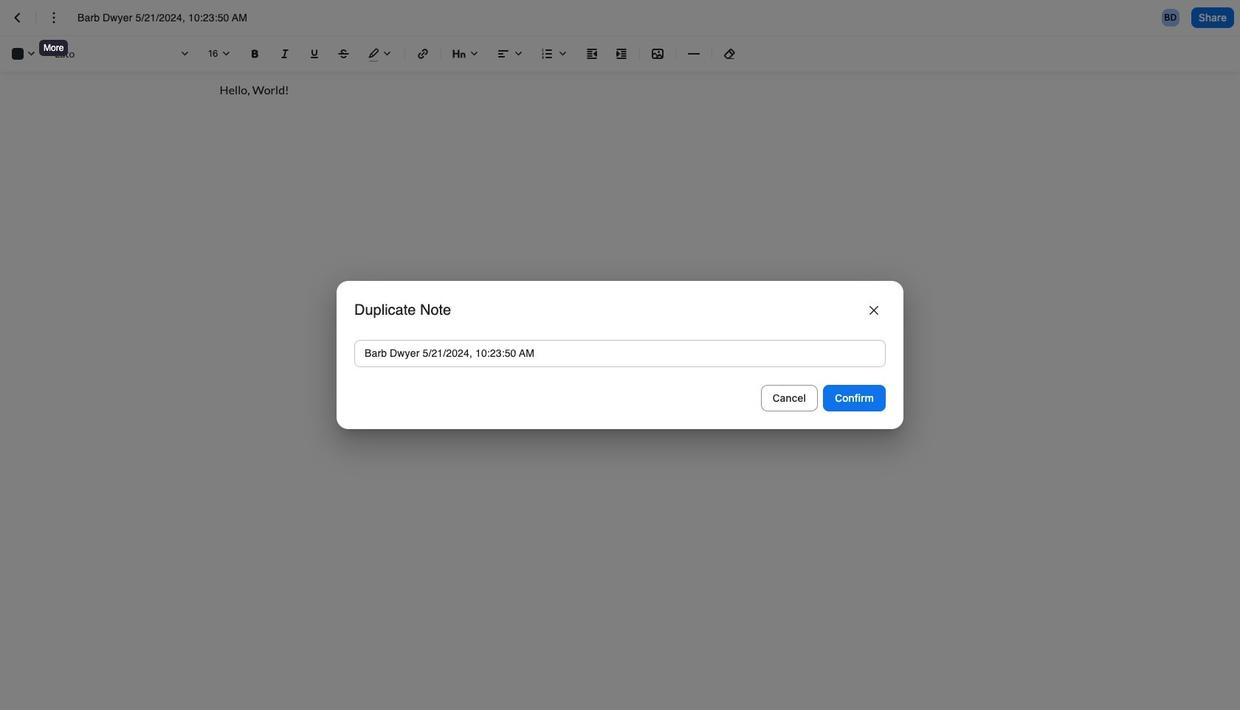Task type: locate. For each thing, give the bounding box(es) containing it.
divider line image
[[688, 48, 700, 60]]

dialog
[[337, 281, 904, 430]]

all notes image
[[9, 9, 27, 27]]

None text field
[[78, 10, 340, 25]]

italic image
[[276, 45, 294, 63]]

insert image image
[[649, 45, 667, 63]]

underline image
[[306, 45, 323, 63]]

bold image
[[247, 45, 264, 63]]

clear style image
[[721, 45, 739, 63]]

tooltip
[[38, 30, 70, 58]]



Task type: vqa. For each thing, say whether or not it's contained in the screenshot.
text field
yes



Task type: describe. For each thing, give the bounding box(es) containing it.
strikethrough image
[[335, 45, 353, 63]]

link image
[[414, 45, 432, 63]]

title text field
[[354, 340, 886, 367]]

increase indent image
[[613, 45, 630, 63]]

decrease indent image
[[583, 45, 601, 63]]

close image
[[870, 306, 878, 315]]



